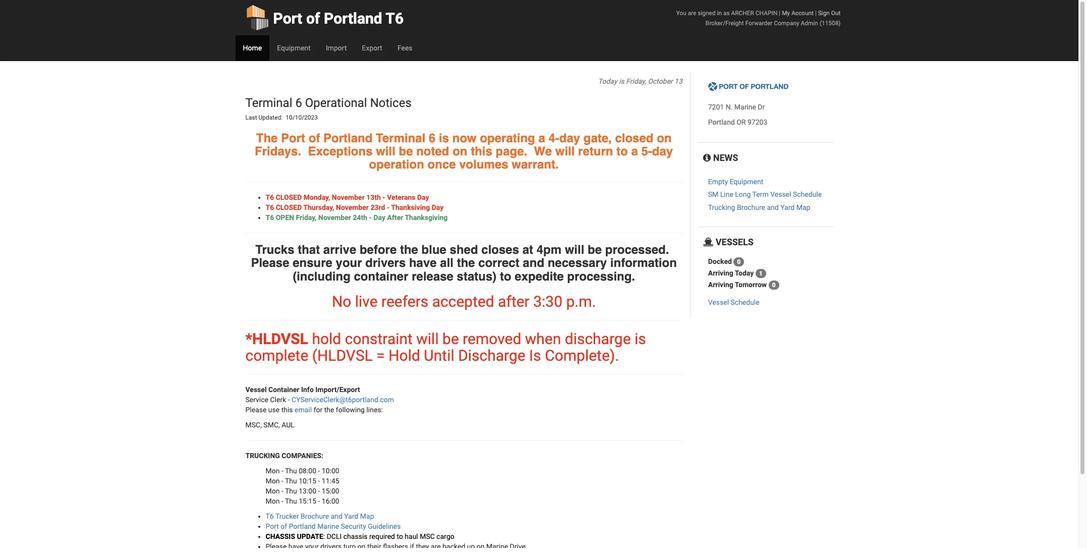 Task type: vqa. For each thing, say whether or not it's contained in the screenshot.
10:47
no



Task type: locate. For each thing, give the bounding box(es) containing it.
vessel container info import/export service clerk - cyserviceclerk@t6portland.com please use this email for the following lines:
[[246, 385, 394, 414]]

2 vertical spatial is
[[635, 330, 646, 348]]

24th
[[353, 213, 367, 221]]

of inside t6 trucker brochure and yard map port of portland marine security guidelines chassis update : dcli chassis required to haul msc cargo
[[281, 522, 287, 530]]

this right use at left
[[281, 406, 293, 414]]

sign out link
[[818, 10, 841, 17]]

container
[[354, 269, 409, 283]]

the left blue at the top
[[400, 243, 418, 257]]

0 vertical spatial brochure
[[737, 203, 766, 211]]

fridays
[[255, 144, 298, 158]]

warrant.
[[512, 158, 559, 172]]

0 vertical spatial yard
[[781, 203, 795, 211]]

map up security
[[360, 512, 374, 520]]

aul
[[282, 421, 295, 429]]

1 vertical spatial 0
[[772, 282, 776, 289]]

your
[[336, 256, 362, 270]]

on right 'noted'
[[453, 144, 468, 158]]

dr
[[758, 103, 765, 111]]

t6 left trucker
[[266, 512, 274, 520]]

3 thu from the top
[[285, 487, 297, 495]]

0 vertical spatial is
[[619, 77, 624, 85]]

thu up trucker
[[285, 497, 297, 505]]

1 vertical spatial of
[[309, 131, 320, 145]]

container
[[269, 385, 299, 394]]

1 horizontal spatial 6
[[429, 131, 436, 145]]

information
[[610, 256, 677, 270]]

0 horizontal spatial and
[[331, 512, 343, 520]]

- left 10:15
[[282, 477, 283, 485]]

t6 closed monday, november 13th - veterans day t6 closed thursday, november 23rd - thanksiving day t6 open friday, november 24th - day after thanksgiving
[[266, 193, 448, 221]]

p.m.
[[566, 293, 596, 310]]

this inside vessel container info import/export service clerk - cyserviceclerk@t6portland.com please use this email for the following lines:
[[281, 406, 293, 414]]

is left october
[[619, 77, 624, 85]]

- left 10:00
[[318, 467, 320, 475]]

friday, inside t6 closed monday, november 13th - veterans day t6 closed thursday, november 23rd - thanksiving day t6 open friday, november 24th - day after thanksgiving
[[296, 213, 317, 221]]

and up port of portland marine security guidelines link
[[331, 512, 343, 520]]

yard
[[781, 203, 795, 211], [344, 512, 358, 520]]

arriving up vessel schedule link
[[708, 280, 734, 289]]

0 horizontal spatial map
[[360, 512, 374, 520]]

a left 4- in the top right of the page
[[539, 131, 545, 145]]

port
[[273, 10, 302, 27], [281, 131, 305, 145], [266, 522, 279, 530]]

on
[[657, 131, 672, 145], [453, 144, 468, 158]]

1 vertical spatial vessel
[[708, 298, 729, 306]]

please left that
[[251, 256, 289, 270]]

this right once
[[471, 144, 492, 158]]

0 vertical spatial today
[[598, 77, 617, 85]]

map down sm line long term vessel schedule link
[[797, 203, 811, 211]]

2 vertical spatial be
[[443, 330, 459, 348]]

equipment
[[277, 44, 311, 52], [730, 178, 764, 186]]

- up trucker
[[282, 497, 283, 505]]

empty equipment link
[[708, 178, 764, 186]]

0 horizontal spatial the
[[324, 406, 334, 414]]

status)
[[457, 269, 497, 283]]

1 vertical spatial marine
[[317, 522, 339, 530]]

0 right tomorrow
[[772, 282, 776, 289]]

- left 13:00
[[282, 487, 283, 495]]

vessel for vessel container info import/export service clerk - cyserviceclerk@t6portland.com please use this email for the following lines:
[[246, 385, 267, 394]]

chassis
[[344, 532, 368, 540]]

0 horizontal spatial marine
[[317, 522, 339, 530]]

before
[[360, 243, 397, 257]]

vessels
[[714, 237, 754, 247]]

docked 0 arriving today 1 arriving tomorrow 0
[[708, 257, 776, 289]]

0 vertical spatial of
[[306, 10, 320, 27]]

to inside the port of portland terminal 6 is now operating a 4-day gate, closed on fridays .  exceptions will be noted on this page.  we will return to a 5-day operation once volumes warrant.
[[617, 144, 628, 158]]

schedule down tomorrow
[[731, 298, 760, 306]]

0 horizontal spatial this
[[281, 406, 293, 414]]

2 vertical spatial november
[[318, 213, 351, 221]]

the right for
[[324, 406, 334, 414]]

trucker
[[275, 512, 299, 520]]

7201
[[708, 103, 724, 111]]

0 horizontal spatial terminal
[[246, 96, 292, 110]]

0 vertical spatial this
[[471, 144, 492, 158]]

service
[[246, 396, 268, 404]]

thu left 10:15
[[285, 477, 297, 485]]

equipment up long at the right top
[[730, 178, 764, 186]]

0 right docked at the top
[[737, 258, 741, 265]]

yard up security
[[344, 512, 358, 520]]

13:00
[[299, 487, 316, 495]]

1 horizontal spatial day
[[417, 193, 429, 201]]

terminal up last
[[246, 96, 292, 110]]

dcli
[[327, 532, 342, 540]]

thu
[[285, 467, 297, 475], [285, 477, 297, 485], [285, 487, 297, 495], [285, 497, 297, 505]]

1 horizontal spatial to
[[500, 269, 512, 283]]

10:15
[[299, 477, 316, 485]]

portland up update
[[289, 522, 316, 530]]

t6 up fees
[[386, 10, 404, 27]]

0 vertical spatial equipment
[[277, 44, 311, 52]]

port up the "equipment" dropdown button
[[273, 10, 302, 27]]

terminal up operation
[[376, 131, 426, 145]]

be left 'noted'
[[399, 144, 413, 158]]

6
[[295, 96, 302, 110], [429, 131, 436, 145]]

is left now
[[439, 131, 449, 145]]

| left sign
[[815, 10, 817, 17]]

marine up or
[[735, 103, 756, 111]]

vessel right the term
[[771, 190, 791, 199]]

6 inside the port of portland terminal 6 is now operating a 4-day gate, closed on fridays .  exceptions will be noted on this page.  we will return to a 5-day operation once volumes warrant.
[[429, 131, 436, 145]]

0 vertical spatial 0
[[737, 258, 741, 265]]

marine inside t6 trucker brochure and yard map port of portland marine security guidelines chassis update : dcli chassis required to haul msc cargo
[[317, 522, 339, 530]]

0 vertical spatial and
[[767, 203, 779, 211]]

0 horizontal spatial day
[[559, 131, 580, 145]]

empty
[[708, 178, 728, 186]]

1 horizontal spatial and
[[523, 256, 545, 270]]

4 mon from the top
[[266, 497, 280, 505]]

info circle image
[[703, 154, 711, 163]]

be down accepted
[[443, 330, 459, 348]]

home button
[[235, 35, 270, 61]]

please inside vessel container info import/export service clerk - cyserviceclerk@t6portland.com please use this email for the following lines:
[[246, 406, 267, 414]]

1 horizontal spatial on
[[657, 131, 672, 145]]

t6 left open in the top left of the page
[[266, 213, 274, 221]]

1 horizontal spatial friday,
[[626, 77, 646, 85]]

fees
[[398, 44, 413, 52]]

trucking
[[246, 452, 280, 460]]

(including
[[293, 269, 351, 283]]

1 horizontal spatial marine
[[735, 103, 756, 111]]

schedule right the term
[[793, 190, 822, 199]]

thu down trucking companies:
[[285, 467, 297, 475]]

be up processing.
[[588, 243, 602, 257]]

will right 4pm
[[565, 243, 585, 257]]

2 vertical spatial of
[[281, 522, 287, 530]]

you
[[676, 10, 687, 17]]

0 vertical spatial terminal
[[246, 96, 292, 110]]

of down '10/10/2023'
[[309, 131, 320, 145]]

1 vertical spatial this
[[281, 406, 293, 414]]

port up chassis
[[266, 522, 279, 530]]

1 vertical spatial please
[[246, 406, 267, 414]]

6 inside terminal 6 operational notices last updated:  10/10/2023
[[295, 96, 302, 110]]

97203
[[748, 118, 768, 126]]

will
[[376, 144, 396, 158], [555, 144, 575, 158], [565, 243, 585, 257], [416, 330, 439, 348]]

a left 5-
[[632, 144, 638, 158]]

vessel down docked 0 arriving today 1 arriving tomorrow 0
[[708, 298, 729, 306]]

1 horizontal spatial equipment
[[730, 178, 764, 186]]

tomorrow
[[735, 280, 767, 289]]

2 vertical spatial and
[[331, 512, 343, 520]]

is right discharge
[[635, 330, 646, 348]]

2 horizontal spatial and
[[767, 203, 779, 211]]

day down 23rd
[[374, 213, 386, 221]]

sm
[[708, 190, 719, 199]]

port of portland marine security guidelines link
[[266, 522, 401, 530]]

arriving down docked at the top
[[708, 269, 734, 277]]

0 vertical spatial vessel
[[771, 190, 791, 199]]

0 vertical spatial 6
[[295, 96, 302, 110]]

2 vertical spatial vessel
[[246, 385, 267, 394]]

0 vertical spatial arriving
[[708, 269, 734, 277]]

0 horizontal spatial be
[[399, 144, 413, 158]]

1 vertical spatial equipment
[[730, 178, 764, 186]]

processed.
[[605, 243, 669, 257]]

- right "clerk"
[[288, 396, 290, 404]]

0 vertical spatial map
[[797, 203, 811, 211]]

cyserviceclerk@t6portland.com
[[292, 396, 394, 404]]

equipment inside dropdown button
[[277, 44, 311, 52]]

day up thanksgiving
[[432, 203, 444, 211]]

1 vertical spatial port
[[281, 131, 305, 145]]

archer
[[731, 10, 754, 17]]

0 horizontal spatial today
[[598, 77, 617, 85]]

1 horizontal spatial the
[[400, 243, 418, 257]]

1 horizontal spatial this
[[471, 144, 492, 158]]

port of portland t6 image
[[708, 82, 789, 92]]

2 vertical spatial to
[[397, 532, 403, 540]]

cargo
[[437, 532, 455, 540]]

1 vertical spatial closed
[[276, 203, 302, 211]]

- left 11:45
[[318, 477, 320, 485]]

2 horizontal spatial is
[[635, 330, 646, 348]]

is inside the port of portland terminal 6 is now operating a 4-day gate, closed on fridays .  exceptions will be noted on this page.  we will return to a 5-day operation once volumes warrant.
[[439, 131, 449, 145]]

now
[[453, 131, 477, 145]]

term
[[753, 190, 769, 199]]

t6 inside port of portland t6 link
[[386, 10, 404, 27]]

0 vertical spatial to
[[617, 144, 628, 158]]

of down trucker
[[281, 522, 287, 530]]

1 horizontal spatial schedule
[[793, 190, 822, 199]]

will down 'reefers'
[[416, 330, 439, 348]]

veterans
[[387, 193, 416, 201]]

that
[[298, 243, 320, 257]]

0 horizontal spatial |
[[779, 10, 781, 17]]

release
[[412, 269, 454, 283]]

n.
[[726, 103, 733, 111]]

export button
[[354, 35, 390, 61]]

ship image
[[703, 238, 714, 247]]

to inside t6 trucker brochure and yard map port of portland marine security guidelines chassis update : dcli chassis required to haul msc cargo
[[397, 532, 403, 540]]

4 thu from the top
[[285, 497, 297, 505]]

1 vertical spatial and
[[523, 256, 545, 270]]

2 closed from the top
[[276, 203, 302, 211]]

6 up once
[[429, 131, 436, 145]]

1 vertical spatial 6
[[429, 131, 436, 145]]

t6 up 'trucks' at the top of page
[[266, 203, 274, 211]]

update
[[297, 532, 323, 540]]

of up the "equipment" dropdown button
[[306, 10, 320, 27]]

schedule
[[793, 190, 822, 199], [731, 298, 760, 306]]

1 vertical spatial schedule
[[731, 298, 760, 306]]

hold constraint will be removed when discharge is complete (hldvsl = hold until discharge is complete).
[[246, 330, 646, 364]]

lines:
[[367, 406, 383, 414]]

terminal inside terminal 6 operational notices last updated:  10/10/2023
[[246, 96, 292, 110]]

friday, left october
[[626, 77, 646, 85]]

open
[[276, 213, 294, 221]]

1 horizontal spatial |
[[815, 10, 817, 17]]

0 horizontal spatial equipment
[[277, 44, 311, 52]]

on right 5-
[[657, 131, 672, 145]]

1 horizontal spatial yard
[[781, 203, 795, 211]]

day left info circle image
[[652, 144, 673, 158]]

0 horizontal spatial 6
[[295, 96, 302, 110]]

1 vertical spatial brochure
[[301, 512, 329, 520]]

vessel inside vessel container info import/export service clerk - cyserviceclerk@t6portland.com please use this email for the following lines:
[[246, 385, 267, 394]]

vessel schedule link
[[708, 298, 760, 306]]

be inside trucks that arrive before the blue shed closes at 4pm will be processed. please ensure your drivers have all the correct and necessary information (including container release status) to expedite processing.
[[588, 243, 602, 257]]

1 vertical spatial terminal
[[376, 131, 426, 145]]

expedite
[[515, 269, 564, 283]]

brochure down long at the right top
[[737, 203, 766, 211]]

clerk
[[270, 396, 286, 404]]

brochure
[[737, 203, 766, 211], [301, 512, 329, 520]]

please down "service" at the bottom left of page
[[246, 406, 267, 414]]

0 vertical spatial november
[[332, 193, 365, 201]]

0 vertical spatial day
[[417, 193, 429, 201]]

1 horizontal spatial vessel
[[708, 298, 729, 306]]

1 horizontal spatial map
[[797, 203, 811, 211]]

2 vertical spatial port
[[266, 522, 279, 530]]

and inside empty equipment sm line long term vessel schedule trucking brochure and yard map
[[767, 203, 779, 211]]

brochure down 15:15
[[301, 512, 329, 520]]

to left 5-
[[617, 144, 628, 158]]

0 vertical spatial please
[[251, 256, 289, 270]]

day up the 'thanksiving'
[[417, 193, 429, 201]]

vessel up "service" at the bottom left of page
[[246, 385, 267, 394]]

gate,
[[584, 131, 612, 145]]

1 mon from the top
[[266, 467, 280, 475]]

equipment right home popup button
[[277, 44, 311, 52]]

1 horizontal spatial terminal
[[376, 131, 426, 145]]

marine up :
[[317, 522, 339, 530]]

| left my
[[779, 10, 781, 17]]

portland up import popup button
[[324, 10, 382, 27]]

2 vertical spatial day
[[374, 213, 386, 221]]

port down '10/10/2023'
[[281, 131, 305, 145]]

last
[[246, 114, 257, 121]]

friday, down thursday,
[[296, 213, 317, 221]]

portland down 7201
[[708, 118, 735, 126]]

until
[[424, 347, 455, 364]]

portland down terminal 6 operational notices last updated:  10/10/2023
[[324, 131, 373, 145]]

please inside trucks that arrive before the blue shed closes at 4pm will be processed. please ensure your drivers have all the correct and necessary information (including container release status) to expedite processing.
[[251, 256, 289, 270]]

be inside the port of portland terminal 6 is now operating a 4-day gate, closed on fridays .  exceptions will be noted on this page.  we will return to a 5-day operation once volumes warrant.
[[399, 144, 413, 158]]

1 vertical spatial is
[[439, 131, 449, 145]]

0 vertical spatial schedule
[[793, 190, 822, 199]]

1 vertical spatial arriving
[[708, 280, 734, 289]]

1 vertical spatial today
[[735, 269, 754, 277]]

0 vertical spatial marine
[[735, 103, 756, 111]]

0 vertical spatial be
[[399, 144, 413, 158]]

6 up '10/10/2023'
[[295, 96, 302, 110]]

brochure inside empty equipment sm line long term vessel schedule trucking brochure and yard map
[[737, 203, 766, 211]]

thu left 13:00
[[285, 487, 297, 495]]

1 horizontal spatial 0
[[772, 282, 776, 289]]

vessel
[[771, 190, 791, 199], [708, 298, 729, 306], [246, 385, 267, 394]]

2 horizontal spatial be
[[588, 243, 602, 257]]

trucks
[[255, 243, 294, 257]]

brochure inside t6 trucker brochure and yard map port of portland marine security guidelines chassis update : dcli chassis required to haul msc cargo
[[301, 512, 329, 520]]

0 horizontal spatial brochure
[[301, 512, 329, 520]]

0 horizontal spatial friday,
[[296, 213, 317, 221]]

november
[[332, 193, 365, 201], [336, 203, 369, 211], [318, 213, 351, 221]]

signed
[[698, 10, 716, 17]]

operational
[[305, 96, 367, 110]]

to up after
[[500, 269, 512, 283]]

0 horizontal spatial yard
[[344, 512, 358, 520]]

and down sm line long term vessel schedule link
[[767, 203, 779, 211]]

1 vertical spatial friday,
[[296, 213, 317, 221]]

1 horizontal spatial today
[[735, 269, 754, 277]]

0
[[737, 258, 741, 265], [772, 282, 776, 289]]

0 vertical spatial closed
[[276, 193, 302, 201]]

1 arriving from the top
[[708, 269, 734, 277]]

and right correct
[[523, 256, 545, 270]]

day left gate,
[[559, 131, 580, 145]]

2 horizontal spatial the
[[457, 256, 475, 270]]

2 horizontal spatial to
[[617, 144, 628, 158]]

0 horizontal spatial is
[[439, 131, 449, 145]]

the right all at the left
[[457, 256, 475, 270]]

2 horizontal spatial vessel
[[771, 190, 791, 199]]

vessel inside empty equipment sm line long term vessel schedule trucking brochure and yard map
[[771, 190, 791, 199]]

to left haul
[[397, 532, 403, 540]]

yard down sm line long term vessel schedule link
[[781, 203, 795, 211]]

shed
[[450, 243, 478, 257]]

operating
[[480, 131, 535, 145]]

trucks that arrive before the blue shed closes at 4pm will be processed. please ensure your drivers have all the correct and necessary information (including container release status) to expedite processing.
[[251, 243, 677, 283]]



Task type: describe. For each thing, give the bounding box(es) containing it.
- right 24th
[[369, 213, 372, 221]]

my account link
[[782, 10, 814, 17]]

guidelines
[[368, 522, 401, 530]]

once
[[428, 158, 456, 172]]

long
[[735, 190, 751, 199]]

2 | from the left
[[815, 10, 817, 17]]

trucking
[[708, 203, 735, 211]]

will inside trucks that arrive before the blue shed closes at 4pm will be processed. please ensure your drivers have all the correct and necessary information (including container release status) to expedite processing.
[[565, 243, 585, 257]]

export
[[362, 44, 382, 52]]

1 horizontal spatial day
[[652, 144, 673, 158]]

15:15
[[299, 497, 316, 505]]

1 closed from the top
[[276, 193, 302, 201]]

1 vertical spatial day
[[432, 203, 444, 211]]

account
[[792, 10, 814, 17]]

terminal inside the port of portland terminal 6 is now operating a 4-day gate, closed on fridays .  exceptions will be noted on this page.  we will return to a 5-day operation once volumes warrant.
[[376, 131, 426, 145]]

volumes
[[459, 158, 508, 172]]

return
[[578, 144, 613, 158]]

out
[[832, 10, 841, 17]]

portland inside the port of portland terminal 6 is now operating a 4-day gate, closed on fridays .  exceptions will be noted on this page.  we will return to a 5-day operation once volumes warrant.
[[324, 131, 373, 145]]

port of portland t6 link
[[246, 0, 404, 35]]

no
[[332, 293, 351, 310]]

today inside docked 0 arriving today 1 arriving tomorrow 0
[[735, 269, 754, 277]]

cyserviceclerk@t6portland.com link
[[292, 396, 394, 404]]

equipment inside empty equipment sm line long term vessel schedule trucking brochure and yard map
[[730, 178, 764, 186]]

4pm
[[537, 243, 562, 257]]

0 vertical spatial port
[[273, 10, 302, 27]]

correct
[[479, 256, 520, 270]]

import button
[[318, 35, 354, 61]]

hold
[[312, 330, 341, 348]]

you are signed in as archer chapin | my account | sign out broker/freight forwarder company admin (11508)
[[676, 10, 841, 27]]

t6 down fridays
[[266, 193, 274, 201]]

4-
[[549, 131, 560, 145]]

ensure
[[293, 256, 332, 270]]

all
[[440, 256, 454, 270]]

reefers
[[382, 293, 429, 310]]

- left 16:00 at left
[[318, 497, 320, 505]]

vessel for vessel schedule
[[708, 298, 729, 306]]

for
[[314, 406, 323, 414]]

be inside 'hold constraint will be removed when discharge is complete (hldvsl = hold until discharge is complete).'
[[443, 330, 459, 348]]

msc,
[[246, 421, 262, 429]]

(hldvsl
[[312, 347, 373, 364]]

- inside vessel container info import/export service clerk - cyserviceclerk@t6portland.com please use this email for the following lines:
[[288, 396, 290, 404]]

thanksgiving
[[405, 213, 448, 221]]

docked
[[708, 257, 732, 265]]

trucking brochure and yard map link
[[708, 203, 811, 211]]

to inside trucks that arrive before the blue shed closes at 4pm will be processed. please ensure your drivers have all the correct and necessary information (including container release status) to expedite processing.
[[500, 269, 512, 283]]

home
[[243, 44, 262, 52]]

0 horizontal spatial schedule
[[731, 298, 760, 306]]

following
[[336, 406, 365, 414]]

will inside 'hold constraint will be removed when discharge is complete (hldvsl = hold until discharge is complete).'
[[416, 330, 439, 348]]

today is friday, october 13
[[598, 77, 683, 85]]

admin
[[801, 20, 818, 27]]

08:00
[[299, 467, 316, 475]]

port inside the port of portland terminal 6 is now operating a 4-day gate, closed on fridays .  exceptions will be noted on this page.  we will return to a 5-day operation once volumes warrant.
[[281, 131, 305, 145]]

and inside trucks that arrive before the blue shed closes at 4pm will be processed. please ensure your drivers have all the correct and necessary information (including container release status) to expedite processing.
[[523, 256, 545, 270]]

discharge
[[458, 347, 526, 364]]

2 mon from the top
[[266, 477, 280, 485]]

portland inside t6 trucker brochure and yard map port of portland marine security guidelines chassis update : dcli chassis required to haul msc cargo
[[289, 522, 316, 530]]

map inside empty equipment sm line long term vessel schedule trucking brochure and yard map
[[797, 203, 811, 211]]

2 arriving from the top
[[708, 280, 734, 289]]

thursday,
[[303, 203, 334, 211]]

when
[[525, 330, 561, 348]]

1 vertical spatial november
[[336, 203, 369, 211]]

2 thu from the top
[[285, 477, 297, 485]]

of inside the port of portland terminal 6 is now operating a 4-day gate, closed on fridays .  exceptions will be noted on this page.  we will return to a 5-day operation once volumes warrant.
[[309, 131, 320, 145]]

the inside vessel container info import/export service clerk - cyserviceclerk@t6portland.com please use this email for the following lines:
[[324, 406, 334, 414]]

have
[[409, 256, 437, 270]]

1 thu from the top
[[285, 467, 297, 475]]

15:00
[[322, 487, 339, 495]]

yard inside empty equipment sm line long term vessel schedule trucking brochure and yard map
[[781, 203, 795, 211]]

complete).
[[545, 347, 619, 364]]

empty equipment sm line long term vessel schedule trucking brochure and yard map
[[708, 178, 822, 211]]

constraint
[[345, 330, 413, 348]]

- right 13th
[[383, 193, 385, 201]]

the
[[256, 131, 278, 145]]

processing.
[[567, 269, 635, 283]]

security
[[341, 522, 366, 530]]

- right 23rd
[[387, 203, 390, 211]]

3:30
[[533, 293, 563, 310]]

at
[[523, 243, 533, 257]]

1 | from the left
[[779, 10, 781, 17]]

exceptions
[[308, 144, 373, 158]]

port inside t6 trucker brochure and yard map port of portland marine security guidelines chassis update : dcli chassis required to haul msc cargo
[[266, 522, 279, 530]]

monday,
[[304, 193, 330, 201]]

blue
[[422, 243, 447, 257]]

t6 trucker brochure and yard map link
[[266, 512, 374, 520]]

0 horizontal spatial on
[[453, 144, 468, 158]]

yard inside t6 trucker brochure and yard map port of portland marine security guidelines chassis update : dcli chassis required to haul msc cargo
[[344, 512, 358, 520]]

0 horizontal spatial day
[[374, 213, 386, 221]]

t6 inside t6 trucker brochure and yard map port of portland marine security guidelines chassis update : dcli chassis required to haul msc cargo
[[266, 512, 274, 520]]

necessary
[[548, 256, 607, 270]]

- left 15:00
[[318, 487, 320, 495]]

msc, smc, aul
[[246, 421, 295, 429]]

7201 n. marine dr
[[708, 103, 765, 111]]

13th
[[366, 193, 381, 201]]

0 vertical spatial friday,
[[626, 77, 646, 85]]

companies:
[[282, 452, 324, 460]]

3 mon from the top
[[266, 487, 280, 495]]

no live reefers accepted after 3:30 p.m.
[[332, 293, 596, 310]]

closed
[[615, 131, 654, 145]]

1 horizontal spatial a
[[632, 144, 638, 158]]

after
[[387, 213, 403, 221]]

is inside 'hold constraint will be removed when discharge is complete (hldvsl = hold until discharge is complete).'
[[635, 330, 646, 348]]

map inside t6 trucker brochure and yard map port of portland marine security guidelines chassis update : dcli chassis required to haul msc cargo
[[360, 512, 374, 520]]

will right exceptions
[[376, 144, 396, 158]]

and inside t6 trucker brochure and yard map port of portland marine security guidelines chassis update : dcli chassis required to haul msc cargo
[[331, 512, 343, 520]]

1 horizontal spatial is
[[619, 77, 624, 85]]

this inside the port of portland terminal 6 is now operating a 4-day gate, closed on fridays .  exceptions will be noted on this page.  we will return to a 5-day operation once volumes warrant.
[[471, 144, 492, 158]]

drivers
[[365, 256, 406, 270]]

13
[[675, 77, 683, 85]]

removed
[[463, 330, 521, 348]]

thanksiving
[[391, 203, 430, 211]]

=
[[377, 347, 385, 364]]

will right we
[[555, 144, 575, 158]]

noted
[[416, 144, 449, 158]]

import/export
[[316, 385, 360, 394]]

broker/freight
[[706, 20, 744, 27]]

- down trucking companies:
[[282, 467, 283, 475]]

fees button
[[390, 35, 420, 61]]

0 horizontal spatial a
[[539, 131, 545, 145]]

my
[[782, 10, 790, 17]]

schedule inside empty equipment sm line long term vessel schedule trucking brochure and yard map
[[793, 190, 822, 199]]

chapin
[[756, 10, 778, 17]]

arrive
[[323, 243, 356, 257]]



